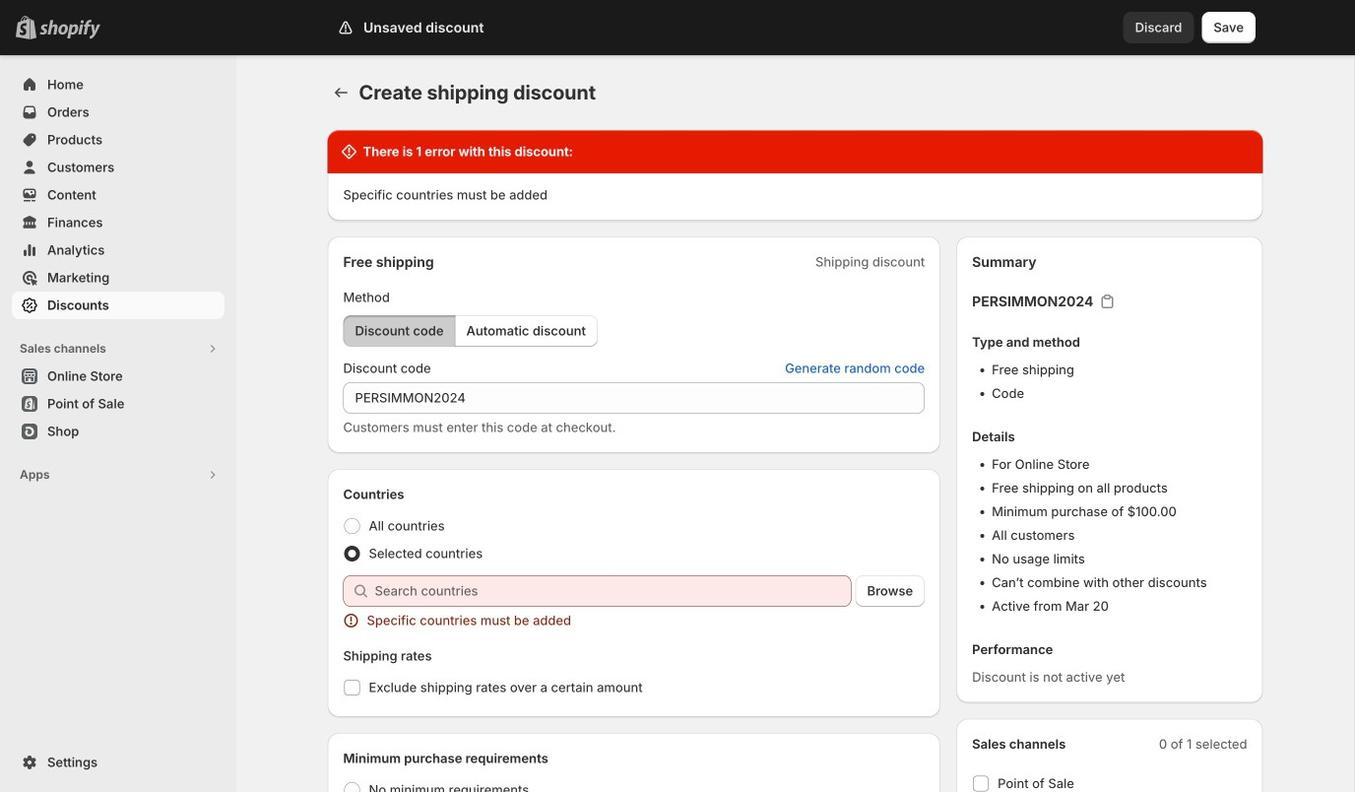 Task type: locate. For each thing, give the bounding box(es) containing it.
shopify image
[[39, 19, 101, 39]]

None text field
[[343, 382, 926, 414]]

Search countries text field
[[375, 576, 852, 607]]



Task type: vqa. For each thing, say whether or not it's contained in the screenshot.
Text Field
yes



